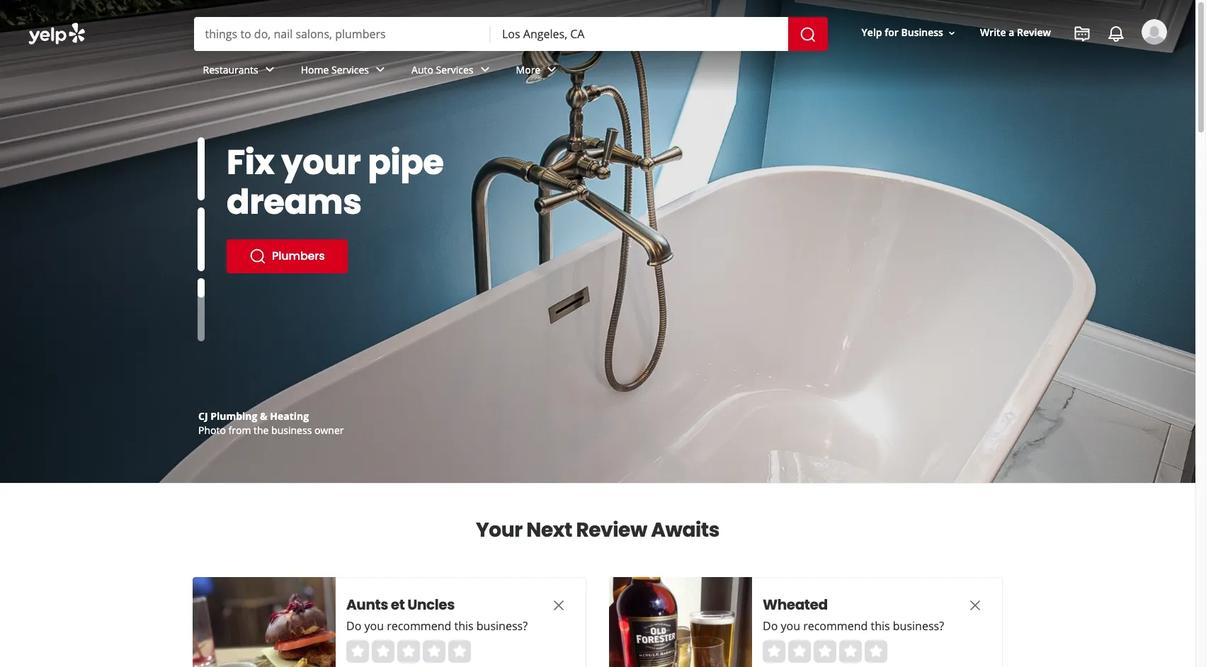 Task type: describe. For each thing, give the bounding box(es) containing it.
business
[[902, 26, 944, 39]]

more
[[516, 63, 541, 76]]

(no rating) image for wheated
[[763, 641, 888, 663]]

24 chevron down v2 image
[[261, 61, 278, 78]]

a
[[1009, 26, 1015, 39]]

restaurants link
[[192, 51, 290, 92]]

search image
[[800, 26, 817, 43]]

services for home services
[[332, 63, 369, 76]]

explore banner section banner
[[0, 0, 1196, 483]]

do for aunts et uncles
[[347, 619, 362, 634]]

yelp for business
[[862, 26, 944, 39]]

24 chevron down v2 image for home services
[[372, 61, 389, 78]]

cj plumbing & heating photo from the business owner
[[198, 410, 344, 437]]

plumbers
[[272, 248, 325, 264]]

write
[[981, 26, 1007, 39]]

business categories element
[[192, 51, 1168, 92]]

24 chevron down v2 image for more
[[544, 61, 561, 78]]

for
[[885, 26, 899, 39]]

pipe
[[368, 139, 444, 186]]

your
[[476, 517, 523, 544]]

cj plumbing & heating link
[[198, 410, 309, 423]]

cj
[[198, 410, 208, 423]]

none search field inside search field
[[194, 17, 831, 51]]

heating
[[270, 410, 309, 423]]

notifications image
[[1108, 26, 1125, 43]]

home
[[301, 63, 329, 76]]

user actions element
[[851, 18, 1188, 105]]

none field near
[[502, 26, 777, 42]]

this for aunts et uncles
[[455, 619, 474, 634]]

owner
[[315, 424, 344, 437]]

24 chevron down v2 image for auto services
[[477, 61, 494, 78]]

business
[[271, 424, 312, 437]]

recommend for aunts et uncles
[[387, 619, 452, 634]]

plumbing
[[211, 410, 258, 423]]

projects image
[[1074, 26, 1091, 43]]

home services
[[301, 63, 369, 76]]

uncles
[[408, 595, 455, 615]]

rating element for aunts et uncles
[[347, 641, 471, 663]]

your
[[281, 139, 361, 186]]

do you recommend this business? for wheated
[[763, 619, 945, 634]]

plumbers link
[[227, 240, 348, 274]]

business? for aunts et uncles
[[477, 619, 528, 634]]

next
[[527, 517, 572, 544]]

restaurants
[[203, 63, 258, 76]]

Find text field
[[205, 26, 480, 42]]

auto services
[[412, 63, 474, 76]]

wheated link
[[763, 595, 940, 615]]

you for wheated
[[781, 619, 801, 634]]

auto
[[412, 63, 434, 76]]

none field find
[[205, 26, 480, 42]]

1 select slide image from the top
[[198, 137, 205, 201]]

you for aunts et uncles
[[365, 619, 384, 634]]

photo
[[198, 424, 226, 437]]

review for a
[[1018, 26, 1052, 39]]

home services link
[[290, 51, 400, 92]]

auto services link
[[400, 51, 505, 92]]

jeremy m. image
[[1142, 19, 1168, 45]]

fix your pipe dreams
[[227, 139, 444, 226]]

write a review link
[[975, 20, 1057, 46]]



Task type: locate. For each thing, give the bounding box(es) containing it.
services
[[332, 63, 369, 76], [436, 63, 474, 76]]

awaits
[[651, 517, 720, 544]]

write a review
[[981, 26, 1052, 39]]

1 recommend from the left
[[387, 619, 452, 634]]

0 horizontal spatial none field
[[205, 26, 480, 42]]

recommend
[[387, 619, 452, 634], [804, 619, 868, 634]]

rating element down aunts et uncles on the left of the page
[[347, 641, 471, 663]]

2 horizontal spatial 24 chevron down v2 image
[[544, 61, 561, 78]]

0 horizontal spatial rating element
[[347, 641, 471, 663]]

review for next
[[576, 517, 648, 544]]

24 chevron down v2 image left auto
[[372, 61, 389, 78]]

2 business? from the left
[[893, 619, 945, 634]]

1 you from the left
[[365, 619, 384, 634]]

you down "wheated"
[[781, 619, 801, 634]]

business?
[[477, 619, 528, 634], [893, 619, 945, 634]]

1 horizontal spatial recommend
[[804, 619, 868, 634]]

None radio
[[372, 641, 395, 663], [398, 641, 420, 663], [789, 641, 811, 663], [840, 641, 862, 663], [865, 641, 888, 663], [372, 641, 395, 663], [398, 641, 420, 663], [789, 641, 811, 663], [840, 641, 862, 663], [865, 641, 888, 663]]

rating element
[[347, 641, 471, 663], [763, 641, 888, 663]]

do down aunts
[[347, 619, 362, 634]]

yelp
[[862, 26, 883, 39]]

0 horizontal spatial 24 chevron down v2 image
[[372, 61, 389, 78]]

services for auto services
[[436, 63, 474, 76]]

services inside 'link'
[[436, 63, 474, 76]]

None radio
[[347, 641, 369, 663], [423, 641, 446, 663], [449, 641, 471, 663], [763, 641, 786, 663], [814, 641, 837, 663], [347, 641, 369, 663], [423, 641, 446, 663], [449, 641, 471, 663], [763, 641, 786, 663], [814, 641, 837, 663]]

services right home
[[332, 63, 369, 76]]

(no rating) image for aunts et uncles
[[347, 641, 471, 663]]

rating element for wheated
[[763, 641, 888, 663]]

aunts et uncles
[[347, 595, 455, 615]]

dreams
[[227, 179, 362, 226]]

(no rating) image down wheated link
[[763, 641, 888, 663]]

recommend down uncles
[[387, 619, 452, 634]]

1 vertical spatial select slide image
[[198, 208, 205, 271]]

1 horizontal spatial services
[[436, 63, 474, 76]]

None field
[[205, 26, 480, 42], [502, 26, 777, 42]]

0 horizontal spatial do you recommend this business?
[[347, 619, 528, 634]]

1 vertical spatial review
[[576, 517, 648, 544]]

review right a
[[1018, 26, 1052, 39]]

review right next
[[576, 517, 648, 544]]

do you recommend this business?
[[347, 619, 528, 634], [763, 619, 945, 634]]

2 recommend from the left
[[804, 619, 868, 634]]

3 24 chevron down v2 image from the left
[[544, 61, 561, 78]]

2 this from the left
[[871, 619, 891, 634]]

1 24 chevron down v2 image from the left
[[372, 61, 389, 78]]

this
[[455, 619, 474, 634], [871, 619, 891, 634]]

yelp for business button
[[856, 20, 964, 46]]

recommend down wheated link
[[804, 619, 868, 634]]

rating element down wheated link
[[763, 641, 888, 663]]

select slide image left fix
[[198, 137, 205, 201]]

Near text field
[[502, 26, 777, 42]]

1 none field from the left
[[205, 26, 480, 42]]

review
[[1018, 26, 1052, 39], [576, 517, 648, 544]]

1 horizontal spatial dismiss card image
[[967, 597, 984, 614]]

24 chevron down v2 image inside more link
[[544, 61, 561, 78]]

0 vertical spatial select slide image
[[198, 137, 205, 201]]

2 you from the left
[[781, 619, 801, 634]]

et
[[391, 595, 405, 615]]

1 horizontal spatial do
[[763, 619, 778, 634]]

&
[[260, 410, 268, 423]]

None search field
[[0, 0, 1196, 105]]

review inside write a review link
[[1018, 26, 1052, 39]]

24 search v2 image
[[249, 248, 266, 265]]

you
[[365, 619, 384, 634], [781, 619, 801, 634]]

0 horizontal spatial services
[[332, 63, 369, 76]]

0 horizontal spatial this
[[455, 619, 474, 634]]

do you recommend this business? down wheated link
[[763, 619, 945, 634]]

24 chevron down v2 image right more
[[544, 61, 561, 78]]

1 horizontal spatial 24 chevron down v2 image
[[477, 61, 494, 78]]

2 dismiss card image from the left
[[967, 597, 984, 614]]

2 do from the left
[[763, 619, 778, 634]]

0 horizontal spatial business?
[[477, 619, 528, 634]]

1 horizontal spatial none field
[[502, 26, 777, 42]]

select slide image left "24 search v2" icon
[[198, 208, 205, 271]]

2 rating element from the left
[[763, 641, 888, 663]]

1 horizontal spatial business?
[[893, 619, 945, 634]]

none field up home services
[[205, 26, 480, 42]]

do you recommend this business? for aunts et uncles
[[347, 619, 528, 634]]

24 chevron down v2 image right auto services
[[477, 61, 494, 78]]

more link
[[505, 51, 572, 92]]

1 do you recommend this business? from the left
[[347, 619, 528, 634]]

24 chevron down v2 image inside auto services 'link'
[[477, 61, 494, 78]]

do
[[347, 619, 362, 634], [763, 619, 778, 634]]

1 dismiss card image from the left
[[551, 597, 568, 614]]

0 horizontal spatial you
[[365, 619, 384, 634]]

the
[[254, 424, 269, 437]]

aunts et uncles link
[[347, 595, 524, 615]]

(no rating) image
[[347, 641, 471, 663], [763, 641, 888, 663]]

photo of aunts et uncles image
[[193, 578, 336, 668]]

24 chevron down v2 image inside home services 'link'
[[372, 61, 389, 78]]

2 (no rating) image from the left
[[763, 641, 888, 663]]

do for wheated
[[763, 619, 778, 634]]

fix
[[227, 139, 275, 186]]

recommend for wheated
[[804, 619, 868, 634]]

0 horizontal spatial recommend
[[387, 619, 452, 634]]

photo of wheated image
[[609, 578, 753, 668]]

0 horizontal spatial review
[[576, 517, 648, 544]]

business? down wheated link
[[893, 619, 945, 634]]

0 horizontal spatial dismiss card image
[[551, 597, 568, 614]]

none search field containing yelp for business
[[0, 0, 1196, 105]]

this down aunts et uncles link
[[455, 619, 474, 634]]

(no rating) image down aunts et uncles on the left of the page
[[347, 641, 471, 663]]

dismiss card image for aunts et uncles
[[551, 597, 568, 614]]

dismiss card image for wheated
[[967, 597, 984, 614]]

2 none field from the left
[[502, 26, 777, 42]]

business? for wheated
[[893, 619, 945, 634]]

1 do from the left
[[347, 619, 362, 634]]

aunts
[[347, 595, 388, 615]]

none field up business categories element
[[502, 26, 777, 42]]

this down wheated link
[[871, 619, 891, 634]]

1 horizontal spatial this
[[871, 619, 891, 634]]

0 vertical spatial review
[[1018, 26, 1052, 39]]

services inside 'link'
[[332, 63, 369, 76]]

you down aunts
[[365, 619, 384, 634]]

1 (no rating) image from the left
[[347, 641, 471, 663]]

dismiss card image
[[551, 597, 568, 614], [967, 597, 984, 614]]

16 chevron down v2 image
[[947, 27, 958, 39]]

None search field
[[194, 17, 831, 51]]

2 select slide image from the top
[[198, 208, 205, 271]]

1 services from the left
[[332, 63, 369, 76]]

2 24 chevron down v2 image from the left
[[477, 61, 494, 78]]

1 this from the left
[[455, 619, 474, 634]]

0 horizontal spatial (no rating) image
[[347, 641, 471, 663]]

do down "wheated"
[[763, 619, 778, 634]]

1 rating element from the left
[[347, 641, 471, 663]]

1 business? from the left
[[477, 619, 528, 634]]

2 do you recommend this business? from the left
[[763, 619, 945, 634]]

2 services from the left
[[436, 63, 474, 76]]

services right auto
[[436, 63, 474, 76]]

0 horizontal spatial do
[[347, 619, 362, 634]]

1 horizontal spatial do you recommend this business?
[[763, 619, 945, 634]]

from
[[229, 424, 251, 437]]

business? down aunts et uncles link
[[477, 619, 528, 634]]

wheated
[[763, 595, 828, 615]]

1 horizontal spatial rating element
[[763, 641, 888, 663]]

1 horizontal spatial (no rating) image
[[763, 641, 888, 663]]

1 horizontal spatial you
[[781, 619, 801, 634]]

select slide image
[[198, 137, 205, 201], [198, 208, 205, 271]]

1 horizontal spatial review
[[1018, 26, 1052, 39]]

do you recommend this business? down aunts et uncles link
[[347, 619, 528, 634]]

this for wheated
[[871, 619, 891, 634]]

your next review awaits
[[476, 517, 720, 544]]

24 chevron down v2 image
[[372, 61, 389, 78], [477, 61, 494, 78], [544, 61, 561, 78]]



Task type: vqa. For each thing, say whether or not it's contained in the screenshot.
second (no rating) image from left
yes



